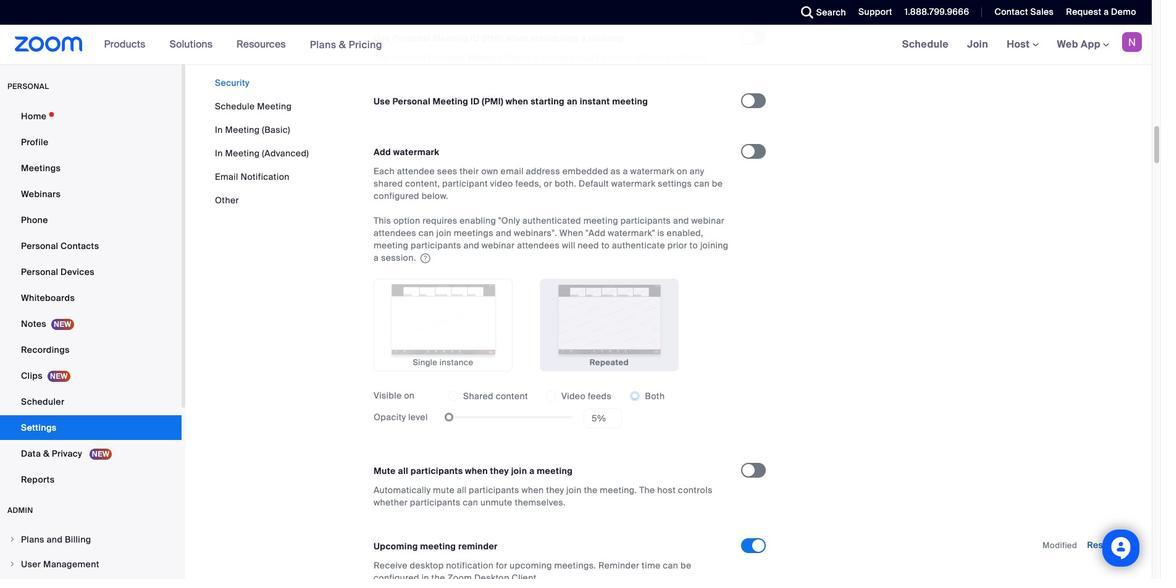 Task type: describe. For each thing, give the bounding box(es) containing it.
prior
[[668, 240, 688, 251]]

meeting up your
[[589, 33, 625, 44]]

shared
[[374, 178, 403, 189]]

content,
[[405, 178, 440, 189]]

notes
[[21, 318, 46, 329]]

0 vertical spatial they
[[490, 466, 509, 477]]

requires
[[423, 215, 458, 226]]

join link
[[959, 25, 998, 64]]

2 horizontal spatial to
[[690, 240, 698, 251]]

use for use personal meeting id (pmi) when starting an instant meeting
[[374, 96, 391, 107]]

personal contacts
[[21, 240, 99, 252]]

participants up watermark"
[[621, 215, 671, 226]]

can inside receive desktop notification for upcoming meetings. reminder time can be configured in the zoom desktop client.
[[663, 560, 679, 571]]

any
[[690, 165, 705, 177]]

1 horizontal spatial webinar
[[692, 215, 725, 226]]

notification
[[241, 171, 290, 182]]

1 vertical spatial on
[[404, 390, 415, 401]]

security
[[215, 77, 250, 88]]

right image for plans
[[9, 536, 16, 543]]

each attendee sees their own email address embedded as a watermark on any shared content, participant video feeds, or both. default watermark settings can be configured below.
[[374, 165, 723, 201]]

join inside the automatically mute all participants when they join the meeting. the host controls whether participants can unmute themselves.
[[567, 485, 582, 496]]

user management menu item
[[0, 553, 182, 576]]

phone link
[[0, 208, 182, 232]]

user management
[[21, 559, 99, 570]]

modified
[[1043, 540, 1078, 551]]

sees
[[437, 165, 458, 177]]

repeated
[[590, 357, 629, 368]]

a inside each attendee sees their own email address embedded as a watermark on any shared content, participant video feeds, or both. default watermark settings can be configured below.
[[623, 165, 628, 177]]

1.888.799.9666
[[905, 6, 970, 17]]

banner containing products
[[0, 25, 1153, 65]]

receive desktop notification for upcoming meetings. reminder time can be configured in the zoom desktop client.
[[374, 560, 692, 579]]

meeting up the automatically mute all participants when they join the meeting. the host controls whether participants can unmute themselves.
[[537, 466, 573, 477]]

a left demo
[[1104, 6, 1110, 17]]

personal
[[7, 82, 49, 91]]

meeting up session.
[[374, 240, 409, 251]]

below.
[[422, 190, 449, 201]]

notes link
[[0, 311, 182, 336]]

authenticated
[[523, 215, 582, 226]]

reset
[[1088, 540, 1112, 551]]

0 horizontal spatial attendees
[[374, 227, 417, 238]]

plans & pricing
[[310, 38, 383, 51]]

in meeting (advanced) link
[[215, 148, 309, 159]]

both.
[[555, 178, 577, 189]]

in meeting (advanced)
[[215, 148, 309, 159]]

web app button
[[1058, 38, 1110, 51]]

client.
[[512, 572, 539, 579]]

when
[[560, 227, 584, 238]]

zoom
[[448, 572, 472, 579]]

own
[[482, 165, 499, 177]]

personal menu menu
[[0, 104, 182, 493]]

other link
[[215, 195, 239, 206]]

can right the you
[[392, 52, 407, 63]]

scheduler link
[[0, 389, 182, 414]]

product information navigation
[[95, 25, 392, 65]]

time
[[642, 560, 661, 571]]

meeting down use personal meeting id (pmi) when scheduling a meeting at the top of the page
[[468, 52, 503, 63]]

meeting up (basic)
[[257, 101, 292, 112]]

reminder
[[459, 541, 498, 552]]

meeting down personal meeting room link
[[433, 96, 469, 107]]

participants down the mute
[[410, 497, 461, 508]]

themselves.
[[515, 497, 566, 508]]

level
[[409, 412, 428, 423]]

0 horizontal spatial to
[[532, 52, 540, 63]]

billing
[[65, 534, 91, 545]]

home link
[[0, 104, 182, 129]]

configured inside each attendee sees their own email address embedded as a watermark on any shared content, participant video feeds, or both. default watermark settings can be configured below.
[[374, 190, 420, 201]]

you can visit personal meeting room to change your personal meeting settings.
[[374, 52, 710, 63]]

on inside each attendee sees their own email address embedded as a watermark on any shared content, participant video feeds, or both. default watermark settings can be configured below.
[[677, 165, 688, 177]]

and down "only
[[496, 227, 512, 238]]

phone
[[21, 214, 48, 226]]

profile
[[21, 137, 48, 148]]

"add
[[586, 227, 606, 238]]

a up your
[[581, 33, 586, 44]]

add watermark
[[374, 146, 440, 157]]

in for in meeting (basic)
[[215, 124, 223, 135]]

mute all participants when they join a meeting
[[374, 466, 573, 477]]

1 vertical spatial watermark
[[631, 165, 675, 177]]

contact
[[995, 6, 1029, 17]]

personal contacts link
[[0, 234, 182, 258]]

use for use personal meeting id (pmi) when scheduling a meeting
[[374, 33, 391, 44]]

attendee
[[397, 165, 435, 177]]

"only
[[499, 215, 521, 226]]

as
[[611, 165, 621, 177]]

scheduling
[[531, 33, 579, 44]]

admin
[[7, 506, 33, 515]]

they inside the automatically mute all participants when they join the meeting. the host controls whether participants can unmute themselves.
[[546, 485, 564, 496]]

host
[[1007, 38, 1033, 51]]

0 vertical spatial all
[[398, 466, 409, 477]]

solutions
[[170, 38, 213, 51]]

participant
[[443, 178, 488, 189]]

request
[[1067, 6, 1102, 17]]

controls
[[678, 485, 713, 496]]

can inside this option requires enabling "only authenticated meeting participants and webinar attendees can join meetings and webinars". when "add watermark" is enabled, meeting participants and webinar attendees will need to authenticate prior to joining a session.
[[419, 227, 434, 238]]

a inside this option requires enabling "only authenticated meeting participants and webinar attendees can join meetings and webinars". when "add watermark" is enabled, meeting participants and webinar attendees will need to authenticate prior to joining a session.
[[374, 252, 379, 263]]

in meeting (basic) link
[[215, 124, 290, 135]]

reports
[[21, 474, 55, 485]]

menu bar containing security
[[215, 77, 309, 206]]

video
[[562, 391, 586, 402]]

schedule meeting link
[[215, 101, 292, 112]]

reset button
[[1088, 540, 1112, 551]]

whether
[[374, 497, 408, 508]]

upcoming meeting reminder
[[374, 541, 498, 552]]

request a demo
[[1067, 6, 1137, 17]]

devices
[[61, 266, 95, 277]]

need
[[578, 240, 599, 251]]

home
[[21, 111, 47, 122]]

0 vertical spatial watermark
[[393, 146, 440, 157]]

receive
[[374, 560, 408, 571]]

desktop
[[410, 560, 444, 571]]

configured inside receive desktop notification for upcoming meetings. reminder time can be configured in the zoom desktop client.
[[374, 572, 420, 579]]

meeting up email notification
[[225, 148, 260, 159]]

webinars".
[[514, 227, 557, 238]]

clips link
[[0, 363, 182, 388]]

when up "room"
[[506, 33, 529, 44]]

management
[[43, 559, 99, 570]]

1 vertical spatial join
[[512, 466, 527, 477]]

admin menu menu
[[0, 528, 182, 579]]

host button
[[1007, 38, 1039, 51]]

for
[[496, 560, 508, 571]]

set opacity level text field
[[584, 409, 622, 428]]

and down meetings
[[464, 240, 480, 251]]

notification
[[446, 560, 494, 571]]



Task type: vqa. For each thing, say whether or not it's contained in the screenshot.
Contact
yes



Task type: locate. For each thing, give the bounding box(es) containing it.
settings link
[[0, 415, 182, 440]]

1.888.799.9666 button up schedule 'link'
[[905, 6, 970, 17]]

products
[[104, 38, 145, 51]]

right image inside user management menu item
[[9, 561, 16, 568]]

configured down receive
[[374, 572, 420, 579]]

reminder
[[599, 560, 640, 571]]

0 horizontal spatial on
[[404, 390, 415, 401]]

0 vertical spatial be
[[712, 178, 723, 189]]

their
[[460, 165, 479, 177]]

0 horizontal spatial they
[[490, 466, 509, 477]]

email notification
[[215, 171, 290, 182]]

on right visible
[[404, 390, 415, 401]]

plans for plans & pricing
[[310, 38, 337, 51]]

(pmi) for starting
[[482, 96, 504, 107]]

the inside the automatically mute all participants when they join the meeting. the host controls whether participants can unmute themselves.
[[584, 485, 598, 496]]

1.888.799.9666 button up join
[[896, 0, 973, 25]]

1 horizontal spatial attendees
[[517, 240, 560, 251]]

can right time in the right of the page
[[663, 560, 679, 571]]

you
[[374, 52, 389, 63]]

when left starting
[[506, 96, 529, 107]]

0 vertical spatial right image
[[9, 536, 16, 543]]

id down personal meeting room link
[[471, 96, 480, 107]]

2 in from the top
[[215, 148, 223, 159]]

personal down visit
[[393, 96, 431, 107]]

0 vertical spatial id
[[471, 33, 480, 44]]

can inside the automatically mute all participants when they join the meeting. the host controls whether participants can unmute themselves.
[[463, 497, 478, 508]]

feeds,
[[516, 178, 542, 189]]

plans & pricing link
[[310, 38, 383, 51], [310, 38, 383, 51]]

join left meeting. on the right bottom
[[567, 485, 582, 496]]

use down the you
[[374, 96, 391, 107]]

webinar
[[692, 215, 725, 226], [482, 240, 515, 251]]

0 vertical spatial the
[[584, 485, 598, 496]]

data & privacy
[[21, 448, 85, 459]]

data & privacy link
[[0, 441, 182, 466]]

be inside each attendee sees their own email address embedded as a watermark on any shared content, participant video feeds, or both. default watermark settings can be configured below.
[[712, 178, 723, 189]]

watermark up attendee
[[393, 146, 440, 157]]

meeting up desktop
[[420, 541, 456, 552]]

plans up user
[[21, 534, 44, 545]]

resources
[[237, 38, 286, 51]]

1 horizontal spatial they
[[546, 485, 564, 496]]

to down "add
[[602, 240, 610, 251]]

& for privacy
[[43, 448, 50, 459]]

sales
[[1031, 6, 1055, 17]]

all
[[398, 466, 409, 477], [457, 485, 467, 496]]

to
[[532, 52, 540, 63], [602, 240, 610, 251], [690, 240, 698, 251]]

1 vertical spatial be
[[681, 560, 692, 571]]

participants up unmute
[[469, 485, 520, 496]]

Repeated radio
[[540, 279, 679, 371]]

1 horizontal spatial schedule
[[903, 38, 949, 51]]

0 vertical spatial use
[[374, 33, 391, 44]]

1 use from the top
[[374, 33, 391, 44]]

2 vertical spatial join
[[567, 485, 582, 496]]

can down any
[[695, 178, 710, 189]]

participants up learn more about add watermark icon
[[411, 240, 461, 251]]

can down requires
[[419, 227, 434, 238]]

0 vertical spatial in
[[215, 124, 223, 135]]

1 in from the top
[[215, 124, 223, 135]]

personal down phone
[[21, 240, 58, 252]]

Single instance radio
[[374, 279, 513, 371]]

0 horizontal spatial &
[[43, 448, 50, 459]]

content
[[496, 391, 528, 402]]

use personal meeting id (pmi) when scheduling a meeting
[[374, 33, 625, 44]]

watermark down as
[[612, 178, 656, 189]]

0 vertical spatial attendees
[[374, 227, 417, 238]]

&
[[339, 38, 346, 51], [43, 448, 50, 459]]

scheduler
[[21, 396, 65, 407]]

in
[[215, 124, 223, 135], [215, 148, 223, 159]]

default
[[579, 178, 609, 189]]

watermark up settings
[[631, 165, 675, 177]]

& inside "link"
[[43, 448, 50, 459]]

right image left user
[[9, 561, 16, 568]]

1 vertical spatial the
[[432, 572, 445, 579]]

attendees down option
[[374, 227, 417, 238]]

schedule for schedule meeting
[[215, 101, 255, 112]]

(pmi) down personal meeting room link
[[482, 96, 504, 107]]

(pmi) for scheduling
[[482, 33, 504, 44]]

0 horizontal spatial schedule
[[215, 101, 255, 112]]

plans and billing menu item
[[0, 528, 182, 551]]

app
[[1082, 38, 1101, 51]]

will
[[562, 240, 576, 251]]

all inside the automatically mute all participants when they join the meeting. the host controls whether participants can unmute themselves.
[[457, 485, 467, 496]]

privacy
[[52, 448, 82, 459]]

meeting up "add
[[584, 215, 619, 226]]

0 vertical spatial plans
[[310, 38, 337, 51]]

the right "in"
[[432, 572, 445, 579]]

attendees down webinars".
[[517, 240, 560, 251]]

1 horizontal spatial be
[[712, 178, 723, 189]]

meetings navigation
[[893, 25, 1153, 65]]

when inside the automatically mute all participants when they join the meeting. the host controls whether participants can unmute themselves.
[[522, 485, 544, 496]]

plans and billing
[[21, 534, 91, 545]]

1 vertical spatial attendees
[[517, 240, 560, 251]]

meeting right instant
[[613, 96, 649, 107]]

0 vertical spatial join
[[437, 227, 452, 238]]

configured down shared
[[374, 190, 420, 201]]

use up the you
[[374, 33, 391, 44]]

right image for user
[[9, 561, 16, 568]]

meetings
[[454, 227, 494, 238]]

2 right image from the top
[[9, 561, 16, 568]]

an
[[567, 96, 578, 107]]

right image inside plans and billing menu item
[[9, 536, 16, 543]]

id for starting
[[471, 96, 480, 107]]

all right the mute
[[457, 485, 467, 496]]

meeting down schedule meeting
[[225, 124, 260, 135]]

settings
[[21, 422, 57, 433]]

visit
[[409, 52, 426, 63]]

user
[[21, 559, 41, 570]]

menu bar
[[215, 77, 309, 206]]

0 horizontal spatial be
[[681, 560, 692, 571]]

configured
[[374, 190, 420, 201], [374, 572, 420, 579]]

a right as
[[623, 165, 628, 177]]

1 right image from the top
[[9, 536, 16, 543]]

(pmi)
[[482, 33, 504, 44], [482, 96, 504, 107]]

session.
[[381, 252, 416, 263]]

when up themselves.
[[522, 485, 544, 496]]

join down requires
[[437, 227, 452, 238]]

right image down the admin
[[9, 536, 16, 543]]

2 vertical spatial watermark
[[612, 178, 656, 189]]

plans inside menu item
[[21, 534, 44, 545]]

& right the data at the bottom
[[43, 448, 50, 459]]

participants up the mute
[[411, 466, 463, 477]]

enabled,
[[667, 227, 704, 238]]

be
[[712, 178, 723, 189], [681, 560, 692, 571]]

join
[[968, 38, 989, 51]]

they
[[490, 466, 509, 477], [546, 485, 564, 496]]

0 vertical spatial (pmi)
[[482, 33, 504, 44]]

and left billing
[[47, 534, 63, 545]]

and
[[674, 215, 690, 226], [496, 227, 512, 238], [464, 240, 480, 251], [47, 534, 63, 545]]

automatically
[[374, 485, 431, 496]]

0 horizontal spatial plans
[[21, 534, 44, 545]]

2 use from the top
[[374, 96, 391, 107]]

on up settings
[[677, 165, 688, 177]]

1 horizontal spatial the
[[584, 485, 598, 496]]

the left meeting. on the right bottom
[[584, 485, 598, 496]]

(advanced)
[[262, 148, 309, 159]]

mute
[[433, 485, 455, 496]]

meeting left settings. at the top
[[636, 52, 671, 63]]

1 horizontal spatial plans
[[310, 38, 337, 51]]

id for scheduling
[[471, 33, 480, 44]]

schedule down 'security' link
[[215, 101, 255, 112]]

application
[[374, 165, 731, 264]]

1 vertical spatial id
[[471, 96, 480, 107]]

& inside product information navigation
[[339, 38, 346, 51]]

join inside this option requires enabling "only authenticated meeting participants and webinar attendees can join meetings and webinars". when "add watermark" is enabled, meeting participants and webinar attendees will need to authenticate prior to joining a session.
[[437, 227, 452, 238]]

schedule
[[903, 38, 949, 51], [215, 101, 255, 112]]

all right mute
[[398, 466, 409, 477]]

(pmi) up personal meeting room link
[[482, 33, 504, 44]]

they up themselves.
[[546, 485, 564, 496]]

personal devices link
[[0, 260, 182, 284]]

settings
[[658, 178, 692, 189]]

2 id from the top
[[471, 96, 480, 107]]

personal right visit
[[429, 52, 466, 63]]

meeting up personal meeting room link
[[433, 33, 469, 44]]

to down enabled,
[[690, 240, 698, 251]]

webinar up joining
[[692, 215, 725, 226]]

1 vertical spatial they
[[546, 485, 564, 496]]

(basic)
[[262, 124, 290, 135]]

personal devices
[[21, 266, 95, 277]]

whiteboards
[[21, 292, 75, 303]]

& for pricing
[[339, 38, 346, 51]]

when up unmute
[[465, 466, 488, 477]]

room
[[505, 52, 530, 63]]

1 configured from the top
[[374, 190, 420, 201]]

and up enabled,
[[674, 215, 690, 226]]

personal up visit
[[393, 33, 431, 44]]

security link
[[215, 77, 250, 88]]

id up personal meeting room link
[[471, 33, 480, 44]]

1 vertical spatial schedule
[[215, 101, 255, 112]]

be right time in the right of the page
[[681, 560, 692, 571]]

1 vertical spatial &
[[43, 448, 50, 459]]

meetings.
[[555, 560, 597, 571]]

1 (pmi) from the top
[[482, 33, 504, 44]]

0 vertical spatial configured
[[374, 190, 420, 201]]

desktop
[[475, 572, 510, 579]]

1 horizontal spatial join
[[512, 466, 527, 477]]

banner
[[0, 25, 1153, 65]]

schedule for schedule
[[903, 38, 949, 51]]

0 horizontal spatial webinar
[[482, 240, 515, 251]]

1 vertical spatial (pmi)
[[482, 96, 504, 107]]

1 vertical spatial configured
[[374, 572, 420, 579]]

visible on option group
[[449, 386, 665, 406]]

zoom logo image
[[15, 36, 83, 52]]

schedule inside menu bar
[[215, 101, 255, 112]]

plans inside product information navigation
[[310, 38, 337, 51]]

on
[[677, 165, 688, 177], [404, 390, 415, 401]]

shared content
[[464, 391, 528, 402]]

host
[[658, 485, 676, 496]]

personal up the whiteboards
[[21, 266, 58, 277]]

2 configured from the top
[[374, 572, 420, 579]]

0 vertical spatial on
[[677, 165, 688, 177]]

data
[[21, 448, 41, 459]]

in down schedule meeting
[[215, 124, 223, 135]]

to right "room"
[[532, 52, 540, 63]]

be inside receive desktop notification for upcoming meetings. reminder time can be configured in the zoom desktop client.
[[681, 560, 692, 571]]

schedule inside 'link'
[[903, 38, 949, 51]]

learn more about add watermark image
[[419, 254, 432, 263]]

use personal meeting id (pmi) when starting an instant meeting
[[374, 96, 649, 107]]

1 horizontal spatial all
[[457, 485, 467, 496]]

embedded
[[563, 165, 609, 177]]

your
[[577, 52, 595, 63]]

a up the automatically mute all participants when they join the meeting. the host controls whether participants can unmute themselves.
[[530, 466, 535, 477]]

demo
[[1112, 6, 1137, 17]]

plans left 'pricing'
[[310, 38, 337, 51]]

the inside receive desktop notification for upcoming meetings. reminder time can be configured in the zoom desktop client.
[[432, 572, 445, 579]]

mute
[[374, 466, 396, 477]]

1 vertical spatial use
[[374, 96, 391, 107]]

is
[[658, 227, 665, 238]]

in for in meeting (advanced)
[[215, 148, 223, 159]]

can left unmute
[[463, 497, 478, 508]]

schedule down the 1.888.799.9666
[[903, 38, 949, 51]]

0 vertical spatial webinar
[[692, 215, 725, 226]]

can inside each attendee sees their own email address embedded as a watermark on any shared content, participant video feeds, or both. default watermark settings can be configured below.
[[695, 178, 710, 189]]

personal right your
[[597, 52, 634, 63]]

webinar down "only
[[482, 240, 515, 251]]

profile picture image
[[1123, 32, 1143, 52]]

enabling
[[460, 215, 496, 226]]

1 horizontal spatial to
[[602, 240, 610, 251]]

1 vertical spatial webinar
[[482, 240, 515, 251]]

email
[[501, 165, 524, 177]]

schedule meeting
[[215, 101, 292, 112]]

be right settings
[[712, 178, 723, 189]]

0 horizontal spatial the
[[432, 572, 445, 579]]

support link
[[850, 0, 896, 25], [859, 6, 893, 17]]

1 vertical spatial in
[[215, 148, 223, 159]]

use
[[374, 33, 391, 44], [374, 96, 391, 107]]

meeting.
[[600, 485, 637, 496]]

starting
[[531, 96, 565, 107]]

plans for plans and billing
[[21, 534, 44, 545]]

option
[[394, 215, 421, 226]]

and inside menu item
[[47, 534, 63, 545]]

1 horizontal spatial on
[[677, 165, 688, 177]]

& left 'pricing'
[[339, 38, 346, 51]]

in up email
[[215, 148, 223, 159]]

0 vertical spatial &
[[339, 38, 346, 51]]

0 horizontal spatial all
[[398, 466, 409, 477]]

1 vertical spatial all
[[457, 485, 467, 496]]

right image
[[9, 536, 16, 543], [9, 561, 16, 568]]

1 vertical spatial right image
[[9, 561, 16, 568]]

application containing each attendee sees their own email address embedded as a watermark on any shared content, participant video feeds, or both. default watermark settings can be configured below.
[[374, 165, 731, 264]]

2 (pmi) from the top
[[482, 96, 504, 107]]

1 id from the top
[[471, 33, 480, 44]]

unmute
[[481, 497, 513, 508]]

0 vertical spatial schedule
[[903, 38, 949, 51]]

email
[[215, 171, 238, 182]]

1 vertical spatial plans
[[21, 534, 44, 545]]

a left session.
[[374, 252, 379, 263]]

2 horizontal spatial join
[[567, 485, 582, 496]]

meetings
[[21, 163, 61, 174]]

1 horizontal spatial &
[[339, 38, 346, 51]]

1.888.799.9666 button
[[896, 0, 973, 25], [905, 6, 970, 17]]

personal meeting room link
[[429, 52, 530, 63]]

in meeting (basic)
[[215, 124, 290, 135]]

join up the automatically mute all participants when they join the meeting. the host controls whether participants can unmute themselves.
[[512, 466, 527, 477]]

0 horizontal spatial join
[[437, 227, 452, 238]]

they up unmute
[[490, 466, 509, 477]]



